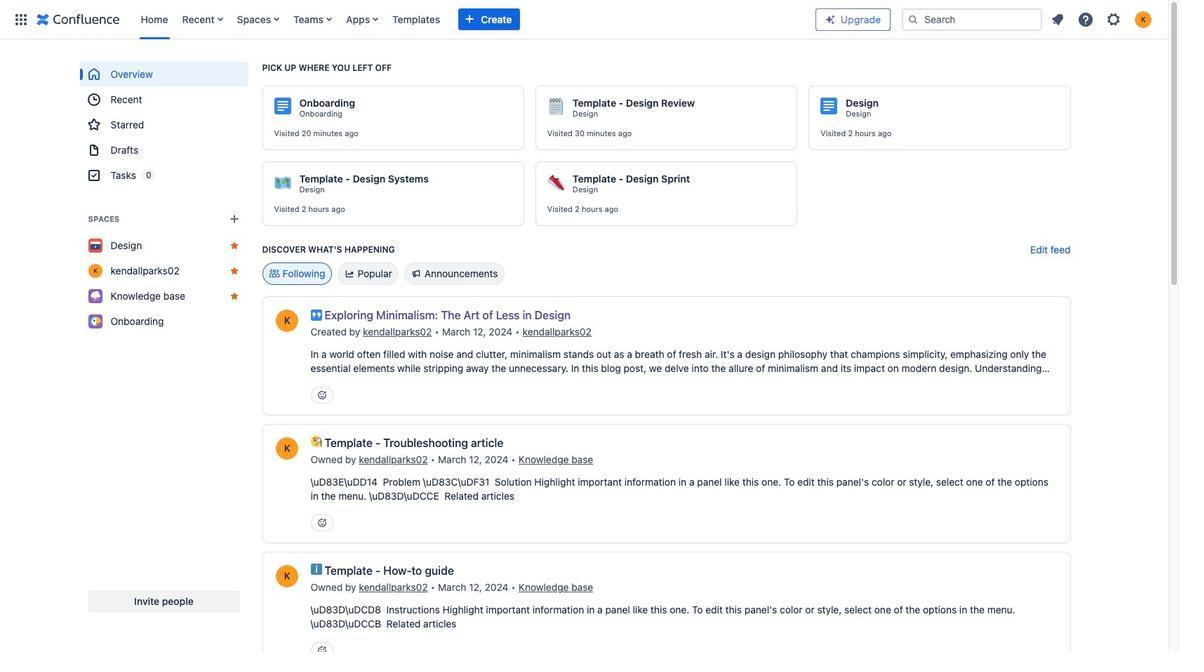 Task type: vqa. For each thing, say whether or not it's contained in the screenshot.
:information_source: "image"
yes



Task type: locate. For each thing, give the bounding box(es) containing it.
more information about kendallparks02 image
[[274, 308, 299, 333], [274, 564, 299, 589]]

appswitcher icon image
[[13, 11, 29, 28]]

list
[[134, 0, 816, 39], [1045, 7, 1160, 32]]

1 vertical spatial more information about kendallparks02 image
[[274, 564, 299, 589]]

banner
[[0, 0, 1169, 39]]

1 unstar this space image from the top
[[229, 240, 240, 251]]

:map: image
[[274, 174, 291, 191], [274, 174, 291, 191]]

premium image
[[825, 14, 836, 25]]

search image
[[908, 14, 919, 25]]

1 vertical spatial unstar this space image
[[229, 265, 240, 277]]

1 more information about kendallparks02 image from the top
[[274, 308, 299, 333]]

0 horizontal spatial list
[[134, 0, 816, 39]]

0 vertical spatial unstar this space image
[[229, 240, 240, 251]]

1 horizontal spatial list
[[1045, 7, 1160, 32]]

unstar this space image
[[229, 240, 240, 251], [229, 265, 240, 277]]

more information about kendallparks02 image
[[274, 436, 299, 461]]

add reaction image
[[316, 390, 327, 401], [316, 645, 327, 652]]

None search field
[[902, 8, 1042, 31]]

:athletic_shoe: image
[[547, 174, 564, 191], [547, 174, 564, 191]]

group
[[80, 62, 248, 188]]

2 add reaction image from the top
[[316, 645, 327, 652]]

create a space image
[[226, 211, 243, 227]]

0 vertical spatial add reaction image
[[316, 390, 327, 401]]

1 add reaction image from the top
[[316, 390, 327, 401]]

2 more information about kendallparks02 image from the top
[[274, 564, 299, 589]]

0 vertical spatial more information about kendallparks02 image
[[274, 308, 299, 333]]

global element
[[8, 0, 816, 39]]

unstar this space image up unstar this space icon at left top
[[229, 265, 240, 277]]

unstar this space image
[[229, 291, 240, 302]]

unstar this space image down create a space icon
[[229, 240, 240, 251]]

confluence image
[[37, 11, 120, 28], [37, 11, 120, 28]]

1 vertical spatial add reaction image
[[316, 645, 327, 652]]

:notepad_spiral: image
[[547, 98, 564, 115], [547, 98, 564, 115]]



Task type: describe. For each thing, give the bounding box(es) containing it.
Search field
[[902, 8, 1042, 31]]

help icon image
[[1078, 11, 1094, 28]]

:face_with_monocle: image
[[311, 436, 322, 447]]

:face_with_monocle: image
[[311, 436, 322, 447]]

settings icon image
[[1106, 11, 1123, 28]]

more information about kendallparks02 image for 1st add reaction icon from the top of the page
[[274, 308, 299, 333]]

list for premium image
[[1045, 7, 1160, 32]]

:information_source: image
[[311, 564, 322, 575]]

list for appswitcher icon
[[134, 0, 816, 39]]

2 unstar this space image from the top
[[229, 265, 240, 277]]

add reaction image
[[316, 517, 327, 529]]

:information_source: image
[[311, 564, 322, 575]]

your profile and preferences image
[[1135, 11, 1152, 28]]

notification icon image
[[1049, 11, 1066, 28]]

more information about kendallparks02 image for 1st add reaction icon from the bottom of the page
[[274, 564, 299, 589]]



